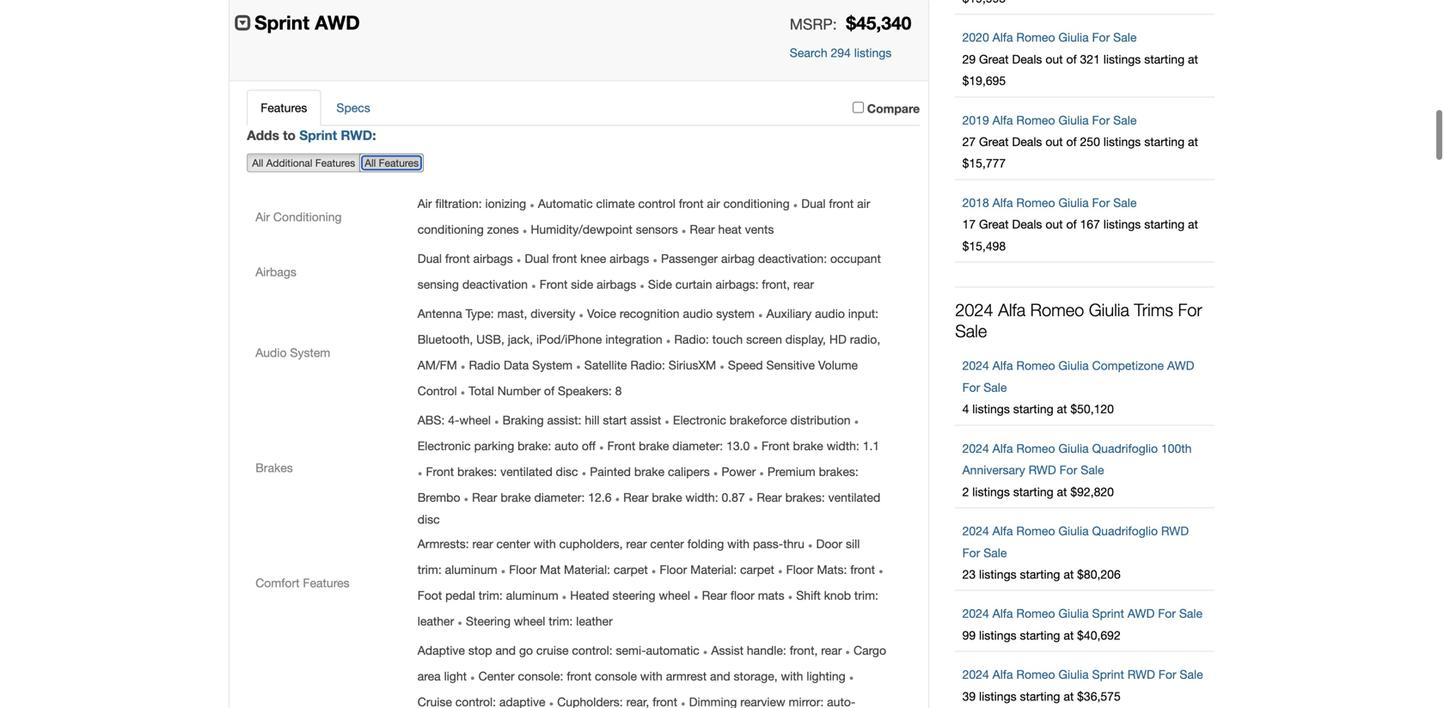 Task type: vqa. For each thing, say whether or not it's contained in the screenshot.
1990's "Views"
no



Task type: locate. For each thing, give the bounding box(es) containing it.
1 vertical spatial radio:
[[631, 358, 666, 372]]

1 horizontal spatial aluminum
[[506, 589, 559, 603]]

sprint right collapse down icon
[[255, 11, 310, 34]]

sprint rwd link
[[300, 127, 373, 143]]

1 vertical spatial deals
[[1013, 135, 1043, 149]]

0 vertical spatial and
[[496, 644, 516, 658]]

electronic down 4-
[[418, 439, 471, 453]]

1 horizontal spatial diameter:
[[673, 439, 724, 453]]

giulia for 2024 alfa romeo giulia quadrifoglio rwd for sale 23 listings starting at $80,206
[[1059, 524, 1089, 538]]

quadrifoglio inside the 2024 alfa romeo giulia quadrifoglio rwd for sale 23 listings starting at $80,206
[[1093, 524, 1159, 538]]

air
[[707, 197, 721, 211], [858, 197, 871, 211]]

1 horizontal spatial electronic
[[673, 413, 727, 428]]

0 horizontal spatial and
[[496, 644, 516, 658]]

at inside 2020 alfa romeo giulia for sale 29 great deals out of 321 listings starting at $19,695
[[1189, 52, 1199, 66]]

quadrifoglio inside 2024 alfa romeo giulia quadrifoglio 100th anniversary rwd for sale 2 listings starting at $92,820
[[1093, 442, 1159, 456]]

system
[[717, 307, 755, 321]]

1 material: from the left
[[564, 563, 611, 577]]

29
[[963, 52, 976, 66]]

pedal
[[446, 589, 476, 603]]

leather
[[418, 615, 454, 629], [576, 615, 613, 629]]

air for air filtration: ionizing · automatic climate control front air conditioning ·
[[418, 197, 432, 211]]

0 horizontal spatial air
[[707, 197, 721, 211]]

2 vertical spatial wheel
[[514, 615, 546, 629]]

2 horizontal spatial dual
[[802, 197, 826, 211]]

msrp: $45,340
[[790, 12, 912, 33]]

0 vertical spatial aluminum
[[445, 563, 498, 577]]

sale inside "2018 alfa romeo giulia for sale 17 great deals out of 167 listings starting at $15,498"
[[1114, 196, 1137, 210]]

:
[[373, 127, 376, 143]]

for inside the 2024 alfa romeo giulia quadrifoglio rwd for sale 23 listings starting at $80,206
[[963, 546, 981, 560]]

giulia down $50,120
[[1059, 442, 1089, 456]]

0 horizontal spatial awd
[[315, 11, 360, 34]]

of
[[1067, 52, 1077, 66], [1067, 135, 1077, 149], [1067, 217, 1077, 231], [544, 384, 555, 398]]

1 leather from the left
[[418, 615, 454, 629]]

2 out from the top
[[1046, 135, 1064, 149]]

air
[[418, 197, 432, 211], [256, 210, 270, 224]]

material: down cupholders
[[564, 563, 611, 577]]

rear
[[690, 222, 715, 237], [472, 491, 498, 505], [624, 491, 649, 505], [757, 491, 782, 505], [702, 589, 728, 603]]

of for 250
[[1067, 135, 1077, 149]]

starting down 2024 alfa romeo giulia sprint rwd for sale 'link'
[[1021, 690, 1061, 704]]

to
[[283, 127, 296, 143]]

out inside 2019 alfa romeo giulia for sale 27 great deals out of 250 listings starting at $15,777
[[1046, 135, 1064, 149]]

3 great from the top
[[980, 217, 1009, 231]]

rwd down '2024 alfa romeo giulia sprint awd for sale 99 listings starting at $40,692'
[[1128, 668, 1156, 682]]

deals inside 2020 alfa romeo giulia for sale 29 great deals out of 321 listings starting at $19,695
[[1013, 52, 1043, 66]]

2024 alfa romeo giulia quadrifoglio rwd for sale 23 listings starting at $80,206
[[963, 524, 1190, 582]]

giulia up $40,692
[[1059, 607, 1089, 621]]

control
[[418, 384, 457, 398]]

· left cargo
[[846, 641, 851, 662]]

romeo down 2024 alfa romeo giulia quadrifoglio 100th anniversary rwd for sale 2 listings starting at $92,820
[[1017, 524, 1056, 538]]

shift knob trim:
[[797, 589, 879, 603]]

material:
[[564, 563, 611, 577], [691, 563, 737, 577]]

0 horizontal spatial dual
[[418, 252, 442, 266]]

1 horizontal spatial awd
[[1128, 607, 1155, 621]]

2024 up 39
[[963, 668, 990, 682]]

great up the '$15,498'
[[980, 217, 1009, 231]]

romeo for 2020 alfa romeo giulia for sale 29 great deals out of 321 listings starting at $19,695
[[1017, 30, 1056, 44]]

floor down armrests: rear center with cupholders , rear center folding with pass-thru ·
[[660, 563, 687, 577]]

front inside air filtration: ionizing · automatic climate control front air conditioning ·
[[679, 197, 704, 211]]

2 great from the top
[[980, 135, 1009, 149]]

2024 inside the 2024 alfa romeo giulia quadrifoglio rwd for sale 23 listings starting at $80,206
[[963, 524, 990, 538]]

giulia up 321
[[1059, 30, 1089, 44]]

volume
[[819, 358, 858, 372]]

1 center from the left
[[497, 537, 531, 551]]

0 horizontal spatial diameter:
[[535, 491, 585, 505]]

diameter: up calipers
[[673, 439, 724, 453]]

air up occupant
[[858, 197, 871, 211]]

out inside "2018 alfa romeo giulia for sale 17 great deals out of 167 listings starting at $15,498"
[[1046, 217, 1064, 231]]

deals down '2018 alfa romeo giulia for sale' link
[[1013, 217, 1043, 231]]

cruise
[[537, 644, 569, 658]]

2024 inside 2024 alfa romeo giulia quadrifoglio 100th anniversary rwd for sale 2 listings starting at $92,820
[[963, 442, 990, 456]]

2024 alfa romeo giulia competizone awd for sale 4 listings starting at $50,120
[[963, 359, 1195, 416]]

· left mat
[[501, 560, 506, 581]]

giulia up 250
[[1059, 113, 1089, 127]]

deals down 2019 alfa romeo giulia for sale link
[[1013, 135, 1043, 149]]

giulia up $36,575
[[1059, 668, 1089, 682]]

sprint right to
[[300, 127, 337, 143]]

rear right brembo
[[472, 491, 498, 505]]

romeo down '2024 alfa romeo giulia sprint awd for sale 99 listings starting at $40,692'
[[1017, 668, 1056, 682]]

0 horizontal spatial aluminum
[[445, 563, 498, 577]]

trim: inside · floor mat material: carpet · floor material: carpet · floor mats: front · foot pedal trim: aluminum · heated steering wheel · rear floor mats ·
[[479, 589, 503, 603]]

romeo for 2024 alfa romeo giulia sprint awd for sale 99 listings starting at $40,692
[[1017, 607, 1056, 621]]

center left folding
[[651, 537, 685, 551]]

1 great from the top
[[980, 52, 1009, 66]]

tab list
[[247, 90, 920, 126]]

alfa for 2024 alfa romeo giulia quadrifoglio 100th anniversary rwd for sale 2 listings starting at $92,820
[[993, 442, 1014, 456]]

2 vertical spatial awd
[[1128, 607, 1155, 621]]

wheel up go
[[514, 615, 546, 629]]

0 vertical spatial conditioning
[[724, 197, 790, 211]]

alfa for 2020 alfa romeo giulia for sale 29 great deals out of 321 listings starting at $19,695
[[993, 30, 1014, 44]]

premium
[[768, 465, 816, 479]]

dual inside dual front air conditioning zones
[[802, 197, 826, 211]]

2 leather from the left
[[576, 615, 613, 629]]

cargo area light
[[418, 644, 887, 684]]

0 vertical spatial quadrifoglio
[[1093, 442, 1159, 456]]

alfa inside 2024 alfa romeo giulia trims for sale
[[999, 300, 1026, 320]]

air for air conditioning
[[256, 210, 270, 224]]

giulia for 2019 alfa romeo giulia for sale 27 great deals out of 250 listings starting at $15,777
[[1059, 113, 1089, 127]]

1 horizontal spatial air
[[858, 197, 871, 211]]

, up lighting
[[815, 644, 818, 658]]

system right audio
[[290, 346, 331, 360]]

features inside tab list
[[261, 100, 307, 115]]

1 horizontal spatial center
[[651, 537, 685, 551]]

and left go
[[496, 644, 516, 658]]

sprint awd
[[255, 11, 360, 34]]

1 horizontal spatial all
[[365, 157, 376, 169]]

alfa inside 2024 alfa romeo giulia quadrifoglio 100th anniversary rwd for sale 2 listings starting at $92,820
[[993, 442, 1014, 456]]

aluminum up pedal
[[445, 563, 498, 577]]

listings inside '2024 alfa romeo giulia sprint awd for sale 99 listings starting at $40,692'
[[980, 629, 1017, 643]]

giulia left trims
[[1090, 300, 1130, 320]]

1 audio from the left
[[683, 307, 713, 321]]

alfa for 2024 alfa romeo giulia sprint awd for sale 99 listings starting at $40,692
[[993, 607, 1014, 621]]

for inside 2020 alfa romeo giulia for sale 29 great deals out of 321 listings starting at $19,695
[[1093, 30, 1111, 44]]

giulia inside '2024 alfa romeo giulia sprint awd for sale 99 listings starting at $40,692'
[[1059, 607, 1089, 621]]

out
[[1046, 52, 1064, 66], [1046, 135, 1064, 149], [1046, 217, 1064, 231]]

sale inside 2024 alfa romeo giulia quadrifoglio 100th anniversary rwd for sale 2 listings starting at $92,820
[[1081, 463, 1105, 477]]

all
[[252, 157, 263, 169], [365, 157, 376, 169]]

front inside dual front air conditioning zones
[[830, 197, 854, 211]]

0 vertical spatial great
[[980, 52, 1009, 66]]

1 horizontal spatial leather
[[576, 615, 613, 629]]

1 deals from the top
[[1013, 52, 1043, 66]]

radio
[[469, 358, 501, 372]]

99
[[963, 629, 976, 643]]

giulia inside "2018 alfa romeo giulia for sale 17 great deals out of 167 listings starting at $15,498"
[[1059, 196, 1089, 210]]

out down '2020 alfa romeo giulia for sale' link
[[1046, 52, 1064, 66]]

trim: up foot
[[418, 563, 442, 577]]

1 horizontal spatial radio:
[[675, 332, 709, 347]]

2024 down the 2 at right
[[963, 524, 990, 538]]

romeo inside 2024 alfa romeo giulia competizone awd for sale 4 listings starting at $50,120
[[1017, 359, 1056, 373]]

conditioning
[[724, 197, 790, 211], [418, 222, 484, 237]]

0 horizontal spatial ventilated
[[501, 465, 553, 479]]

of inside 2020 alfa romeo giulia for sale 29 great deals out of 321 listings starting at $19,695
[[1067, 52, 1077, 66]]

1 horizontal spatial air
[[418, 197, 432, 211]]

assist:
[[547, 413, 582, 428]]

dual for conditioning
[[802, 197, 826, 211]]

alfa inside 2020 alfa romeo giulia for sale 29 great deals out of 321 listings starting at $19,695
[[993, 30, 1014, 44]]

brake up 'ventilated disc'
[[635, 465, 665, 479]]

0 horizontal spatial air
[[256, 210, 270, 224]]

0 horizontal spatial width:
[[686, 491, 719, 505]]

1 vertical spatial diameter:
[[535, 491, 585, 505]]

1 horizontal spatial audio
[[815, 307, 845, 321]]

air conditioning
[[256, 210, 342, 224]]

diameter:
[[673, 439, 724, 453], [535, 491, 585, 505]]

audio up hd
[[815, 307, 845, 321]]

brakes: inside abs: 4-wheel · braking assist: hill start assist · electronic brakeforce distribution · electronic parking brake: auto off · front brake diameter: 13.0 · front brake width: 1.1 · front brakes: ventilated disc · painted brake calipers · power ·
[[458, 465, 497, 479]]

2024 alfa romeo giulia quadrifoglio 100th anniversary rwd for sale link
[[963, 442, 1192, 477]]

front up brembo
[[426, 465, 454, 479]]

2 horizontal spatial wheel
[[659, 589, 691, 603]]

0 horizontal spatial floor
[[509, 563, 537, 577]]

rear inside · floor mat material: carpet · floor material: carpet · floor mats: front · foot pedal trim: aluminum · heated steering wheel · rear floor mats ·
[[702, 589, 728, 603]]

17
[[963, 217, 976, 231]]

0 horizontal spatial radio:
[[631, 358, 666, 372]]

·
[[530, 193, 535, 215], [793, 193, 798, 215], [523, 219, 528, 241], [682, 219, 687, 241], [517, 248, 522, 270], [653, 248, 658, 270], [532, 274, 537, 296], [640, 274, 645, 296], [579, 303, 584, 325], [759, 303, 764, 325], [666, 329, 671, 351], [461, 355, 466, 377], [576, 355, 581, 377], [720, 355, 725, 377], [461, 381, 466, 402], [494, 410, 500, 432], [665, 410, 670, 432], [854, 410, 859, 432], [599, 436, 604, 457], [754, 436, 759, 457], [418, 462, 423, 483], [582, 462, 587, 483], [714, 462, 719, 483], [760, 462, 765, 483], [464, 488, 469, 509], [615, 488, 620, 509], [749, 488, 754, 509], [808, 534, 813, 555], [501, 560, 506, 581], [652, 560, 657, 581], [778, 560, 783, 581], [879, 560, 884, 581], [562, 586, 567, 607], [694, 586, 699, 607], [788, 586, 793, 607], [458, 611, 463, 633], [703, 641, 708, 662], [846, 641, 851, 662], [470, 666, 475, 688], [849, 666, 854, 688]]

for
[[1093, 30, 1111, 44], [1093, 113, 1111, 127], [1093, 196, 1111, 210], [1179, 300, 1203, 320], [963, 381, 981, 395], [1060, 463, 1078, 477], [963, 546, 981, 560], [1159, 607, 1177, 621], [1159, 668, 1177, 682]]

, inside the · center console: front console with armrest and storage , with lighting ·
[[775, 670, 778, 684]]

2024 inside 2024 alfa romeo giulia sprint rwd for sale 39 listings starting at $36,575
[[963, 668, 990, 682]]

1 vertical spatial great
[[980, 135, 1009, 149]]

and down assist
[[710, 670, 731, 684]]

wheel
[[460, 413, 491, 428], [659, 589, 691, 603], [514, 615, 546, 629]]

2 vertical spatial out
[[1046, 217, 1064, 231]]

1 horizontal spatial system
[[533, 358, 573, 372]]

conditioning up vents
[[724, 197, 790, 211]]

1 air from the left
[[707, 197, 721, 211]]

2
[[963, 485, 970, 499]]

1 out from the top
[[1046, 52, 1064, 66]]

, down diversity
[[530, 332, 533, 347]]

2 deals from the top
[[1013, 135, 1043, 149]]

0 horizontal spatial system
[[290, 346, 331, 360]]

sprint inside '2024 alfa romeo giulia sprint awd for sale 99 listings starting at $40,692'
[[1093, 607, 1125, 621]]

starting down anniversary
[[1014, 485, 1054, 499]]

disc down brembo
[[418, 512, 440, 527]]

2 all from the left
[[365, 157, 376, 169]]

2024 inside '2024 alfa romeo giulia sprint awd for sale 99 listings starting at $40,692'
[[963, 607, 990, 621]]

side
[[571, 277, 594, 292]]

2019
[[963, 113, 990, 127]]

$36,575
[[1078, 690, 1121, 704]]

· left power
[[714, 462, 719, 483]]

· left voice
[[579, 303, 584, 325]]

0 vertical spatial diameter:
[[673, 439, 724, 453]]

conditioning
[[273, 210, 342, 224]]

sale inside 2020 alfa romeo giulia for sale 29 great deals out of 321 listings starting at $19,695
[[1114, 30, 1137, 44]]

romeo for 2024 alfa romeo giulia trims for sale
[[1031, 300, 1085, 320]]

1 quadrifoglio from the top
[[1093, 442, 1159, 456]]

1 horizontal spatial disc
[[556, 465, 578, 479]]

starting down 2024 alfa romeo giulia sprint awd for sale link
[[1021, 629, 1061, 643]]

1 vertical spatial ventilated
[[829, 491, 881, 505]]

, down deactivation:
[[787, 277, 791, 292]]

features up to
[[261, 100, 307, 115]]

2 vertical spatial deals
[[1013, 217, 1043, 231]]

of inside "2018 alfa romeo giulia for sale 17 great deals out of 167 listings starting at $15,498"
[[1067, 217, 1077, 231]]

deactivation:
[[759, 252, 828, 266]]

giulia inside 2024 alfa romeo giulia competizone awd for sale 4 listings starting at $50,120
[[1059, 359, 1089, 373]]

front left side
[[540, 277, 568, 292]]

2 air from the left
[[858, 197, 871, 211]]

1 vertical spatial out
[[1046, 135, 1064, 149]]

39
[[963, 690, 976, 704]]

starting inside the 2024 alfa romeo giulia quadrifoglio rwd for sale 23 listings starting at $80,206
[[1021, 568, 1061, 582]]

giulia inside 2024 alfa romeo giulia quadrifoglio 100th anniversary rwd for sale 2 listings starting at $92,820
[[1059, 442, 1089, 456]]

quadrifoglio down $50,120
[[1093, 442, 1159, 456]]

giulia for 2024 alfa romeo giulia quadrifoglio 100th anniversary rwd for sale 2 listings starting at $92,820
[[1059, 442, 1089, 456]]

sprint up $36,575
[[1093, 668, 1125, 682]]

material: down folding
[[691, 563, 737, 577]]

sprint up $40,692
[[1093, 607, 1125, 621]]

wheel inside · floor mat material: carpet · floor material: carpet · floor mats: front · foot pedal trim: aluminum · heated steering wheel · rear floor mats ·
[[659, 589, 691, 603]]

2 audio from the left
[[815, 307, 845, 321]]

giulia up "167"
[[1059, 196, 1089, 210]]

1 horizontal spatial material:
[[691, 563, 737, 577]]

1 horizontal spatial ventilated
[[829, 491, 881, 505]]

3 floor from the left
[[787, 563, 814, 577]]

at inside '2024 alfa romeo giulia sprint awd for sale 99 listings starting at $40,692'
[[1064, 629, 1074, 643]]

of inside 2019 alfa romeo giulia for sale 27 great deals out of 250 listings starting at $15,777
[[1067, 135, 1077, 149]]

0 horizontal spatial wheel
[[460, 413, 491, 428]]

2024 for 2024 alfa romeo giulia quadrifoglio rwd for sale 23 listings starting at $80,206
[[963, 524, 990, 538]]

alfa inside '2024 alfa romeo giulia sprint awd for sale 99 listings starting at $40,692'
[[993, 607, 1014, 621]]

all additional features
[[252, 157, 355, 169]]

deals
[[1013, 52, 1043, 66], [1013, 135, 1043, 149], [1013, 217, 1043, 231]]

all for all additional features
[[252, 157, 263, 169]]

· steering wheel trim: leather
[[458, 611, 613, 633]]

starting inside 2024 alfa romeo giulia quadrifoglio 100th anniversary rwd for sale 2 listings starting at $92,820
[[1014, 485, 1054, 499]]

2 horizontal spatial awd
[[1168, 359, 1195, 373]]

ventilated disc
[[418, 491, 881, 527]]

collapse down image
[[235, 14, 252, 31]]

starting right "167"
[[1145, 217, 1185, 231]]

trim: inside door sill trim:
[[418, 563, 442, 577]]

air left conditioning
[[256, 210, 270, 224]]

awd for 2024 alfa romeo giulia competizone awd for sale
[[1168, 359, 1195, 373]]

listings right 99
[[980, 629, 1017, 643]]

2019 alfa romeo giulia for sale 27 great deals out of 250 listings starting at $15,777
[[963, 113, 1199, 170]]

2 quadrifoglio from the top
[[1093, 524, 1159, 538]]

hill
[[585, 413, 600, 428]]

alfa inside 2019 alfa romeo giulia for sale 27 great deals out of 250 listings starting at $15,777
[[993, 113, 1014, 127]]

dual for ·
[[418, 252, 442, 266]]

painted
[[590, 465, 631, 479]]

assist
[[631, 413, 662, 428]]

romeo down 2024 alfa romeo giulia trims for sale
[[1017, 359, 1056, 373]]

,
[[787, 277, 791, 292], [524, 307, 528, 321], [470, 332, 473, 347], [501, 332, 505, 347], [530, 332, 533, 347], [824, 332, 827, 347], [878, 332, 881, 347], [620, 537, 623, 551], [815, 644, 818, 658], [775, 670, 778, 684]]

romeo for 2018 alfa romeo giulia for sale 17 great deals out of 167 listings starting at $15,498
[[1017, 196, 1056, 210]]

of right the 'number'
[[544, 384, 555, 398]]

adaptive
[[418, 644, 465, 658]]

quadrifoglio
[[1093, 442, 1159, 456], [1093, 524, 1159, 538]]

1 vertical spatial aluminum
[[506, 589, 559, 603]]

out down 2019 alfa romeo giulia for sale link
[[1046, 135, 1064, 149]]

0 horizontal spatial disc
[[418, 512, 440, 527]]

wheel inside abs: 4-wheel · braking assist: hill start assist · electronic brakeforce distribution · electronic parking brake: auto off · front brake diameter: 13.0 · front brake width: 1.1 · front brakes: ventilated disc · painted brake calipers · power ·
[[460, 413, 491, 428]]

giulia down $92,820 on the right of the page
[[1059, 524, 1089, 538]]

2024 for 2024 alfa romeo giulia quadrifoglio 100th anniversary rwd for sale 2 listings starting at $92,820
[[963, 442, 990, 456]]

giulia inside 2020 alfa romeo giulia for sale 29 great deals out of 321 listings starting at $19,695
[[1059, 30, 1089, 44]]

3 deals from the top
[[1013, 217, 1043, 231]]

2018 alfa romeo giulia for sale 17 great deals out of 167 listings starting at $15,498
[[963, 196, 1199, 253]]

1 vertical spatial width:
[[686, 491, 719, 505]]

abs: 4-wheel · braking assist: hill start assist · electronic brakeforce distribution · electronic parking brake: auto off · front brake diameter: 13.0 · front brake width: 1.1 · front brakes: ventilated disc · painted brake calipers · power ·
[[418, 410, 880, 483]]

1 horizontal spatial conditioning
[[724, 197, 790, 211]]

front right "control"
[[679, 197, 704, 211]]

0 horizontal spatial carpet
[[614, 563, 648, 577]]

awd for 2024 alfa romeo giulia sprint awd for sale
[[1128, 607, 1155, 621]]

tab panel
[[247, 126, 920, 709]]

1 horizontal spatial carpet
[[741, 563, 775, 577]]

airbags up deactivation
[[474, 252, 513, 266]]

listings right 321
[[1104, 52, 1142, 66]]

0 horizontal spatial leather
[[418, 615, 454, 629]]

deactivation
[[463, 277, 528, 292]]

1 horizontal spatial width:
[[827, 439, 860, 453]]

romeo inside 2020 alfa romeo giulia for sale 29 great deals out of 321 listings starting at $19,695
[[1017, 30, 1056, 44]]

great inside "2018 alfa romeo giulia for sale 17 great deals out of 167 listings starting at $15,498"
[[980, 217, 1009, 231]]

conditioning inside dual front air conditioning zones
[[418, 222, 484, 237]]

1 vertical spatial and
[[710, 670, 731, 684]]

and inside adaptive stop and go cruise control: semi-automatic · assist handle: front , rear ·
[[496, 644, 516, 658]]

touch
[[713, 332, 743, 347]]

deals inside 2019 alfa romeo giulia for sale 27 great deals out of 250 listings starting at $15,777
[[1013, 135, 1043, 149]]

vents
[[745, 222, 774, 237]]

all features button
[[360, 153, 424, 172]]

alfa inside the 2024 alfa romeo giulia quadrifoglio rwd for sale 23 listings starting at $80,206
[[993, 524, 1014, 538]]

rear right 12.6
[[624, 491, 649, 505]]

1 horizontal spatial wheel
[[514, 615, 546, 629]]

center
[[479, 670, 515, 684]]

2 horizontal spatial floor
[[787, 563, 814, 577]]

romeo inside '2024 alfa romeo giulia sprint awd for sale 99 listings starting at $40,692'
[[1017, 607, 1056, 621]]

, down input:
[[878, 332, 881, 347]]

0 vertical spatial ventilated
[[501, 465, 553, 479]]

knob
[[825, 589, 852, 603]]

0 horizontal spatial electronic
[[418, 439, 471, 453]]

1 vertical spatial electronic
[[418, 439, 471, 453]]

auxiliary audio input:
[[767, 307, 879, 321]]

1 vertical spatial conditioning
[[418, 222, 484, 237]]

· total number of speakers: 8
[[461, 381, 622, 402]]

comfort features
[[256, 576, 350, 590]]

listings right 250
[[1104, 135, 1142, 149]]

· right lighting
[[849, 666, 854, 688]]

$40,692
[[1078, 629, 1121, 643]]

1 horizontal spatial floor
[[660, 563, 687, 577]]

rwd
[[341, 127, 373, 143], [1029, 463, 1057, 477], [1162, 524, 1190, 538], [1128, 668, 1156, 682]]

wheel for trim:
[[514, 615, 546, 629]]

control
[[639, 197, 676, 211]]

0 vertical spatial out
[[1046, 52, 1064, 66]]

· down dual front airbags · dual front knee airbags ·
[[532, 274, 537, 296]]

4
[[963, 402, 970, 416]]

1 horizontal spatial and
[[710, 670, 731, 684]]

at inside 2024 alfa romeo giulia competizone awd for sale 4 listings starting at $50,120
[[1058, 402, 1068, 416]]

romeo for 2024 alfa romeo giulia quadrifoglio 100th anniversary rwd for sale 2 listings starting at $92,820
[[1017, 442, 1056, 456]]

0 horizontal spatial center
[[497, 537, 531, 551]]

romeo inside 2024 alfa romeo giulia quadrifoglio 100th anniversary rwd for sale 2 listings starting at $92,820
[[1017, 442, 1056, 456]]

0 horizontal spatial all
[[252, 157, 263, 169]]

$15,498
[[963, 239, 1006, 253]]

romeo inside 2019 alfa romeo giulia for sale 27 great deals out of 250 listings starting at $15,777
[[1017, 113, 1056, 127]]

deals for $15,498
[[1013, 217, 1043, 231]]

· right 13.0
[[754, 436, 759, 457]]

giulia for 2024 alfa romeo giulia competizone awd for sale 4 listings starting at $50,120
[[1059, 359, 1089, 373]]

brake down assist
[[639, 439, 670, 453]]

diameter: left 12.6
[[535, 491, 585, 505]]

carpet down 'pass-'
[[741, 563, 775, 577]]

air filtration: ionizing · automatic climate control front air conditioning ·
[[418, 193, 798, 215]]

0 horizontal spatial material:
[[564, 563, 611, 577]]

rear inside the · front side airbags · side curtain airbags: front , rear
[[794, 277, 815, 292]]

awd inside 2024 alfa romeo giulia competizone awd for sale 4 listings starting at $50,120
[[1168, 359, 1195, 373]]

giulia down 2024 alfa romeo giulia trims for sale
[[1059, 359, 1089, 373]]

0 vertical spatial width:
[[827, 439, 860, 453]]

rear inside · humidity/dewpoint sensors · rear heat vents
[[690, 222, 715, 237]]

0 vertical spatial disc
[[556, 465, 578, 479]]

shift
[[797, 589, 821, 603]]

0 horizontal spatial audio
[[683, 307, 713, 321]]

1 vertical spatial awd
[[1168, 359, 1195, 373]]

side
[[648, 277, 673, 292]]

great for 2019
[[980, 135, 1009, 149]]

of for 321
[[1067, 52, 1077, 66]]

front up occupant
[[830, 197, 854, 211]]

audio down curtain
[[683, 307, 713, 321]]

dual up sensing
[[418, 252, 442, 266]]

disc inside 'ventilated disc'
[[418, 512, 440, 527]]

air inside air filtration: ionizing · automatic climate control front air conditioning ·
[[418, 197, 432, 211]]

2 material: from the left
[[691, 563, 737, 577]]

· right brembo
[[464, 488, 469, 509]]

dual up deactivation:
[[802, 197, 826, 211]]

1 floor from the left
[[509, 563, 537, 577]]

0 vertical spatial deals
[[1013, 52, 1043, 66]]

starting
[[1145, 52, 1185, 66], [1145, 135, 1185, 149], [1145, 217, 1185, 231], [1014, 402, 1054, 416], [1014, 485, 1054, 499], [1021, 568, 1061, 582], [1021, 629, 1061, 643], [1021, 690, 1061, 704]]

13.0
[[727, 439, 750, 453]]

0 vertical spatial wheel
[[460, 413, 491, 428]]

alfa inside 2024 alfa romeo giulia competizone awd for sale 4 listings starting at $50,120
[[993, 359, 1014, 373]]

all for all features
[[365, 157, 376, 169]]

ventilated inside 'ventilated disc'
[[829, 491, 881, 505]]

wheel down total
[[460, 413, 491, 428]]

awd inside '2024 alfa romeo giulia sprint awd for sale 99 listings starting at $40,692'
[[1128, 607, 1155, 621]]

starting inside '2024 alfa romeo giulia sprint awd for sale 99 listings starting at $40,692'
[[1021, 629, 1061, 643]]

2 vertical spatial great
[[980, 217, 1009, 231]]

Compare checkbox
[[853, 102, 864, 113]]

giulia for 2024 alfa romeo giulia sprint rwd for sale 39 listings starting at $36,575
[[1059, 668, 1089, 682]]

starting inside "2018 alfa romeo giulia for sale 17 great deals out of 167 listings starting at $15,498"
[[1145, 217, 1185, 231]]

width: inside · rear brake diameter: 12.6 · rear brake width: 0.87 ·
[[686, 491, 719, 505]]

electronic up calipers
[[673, 413, 727, 428]]

listings inside "2018 alfa romeo giulia for sale 17 great deals out of 167 listings starting at $15,498"
[[1104, 217, 1142, 231]]

1 vertical spatial disc
[[418, 512, 440, 527]]

2024 for 2024 alfa romeo giulia sprint rwd for sale 39 listings starting at $36,575
[[963, 668, 990, 682]]

romeo for 2024 alfa romeo giulia sprint rwd for sale 39 listings starting at $36,575
[[1017, 668, 1056, 682]]

ventilated inside abs: 4-wheel · braking assist: hill start assist · electronic brakeforce distribution · electronic parking brake: auto off · front brake diameter: 13.0 · front brake width: 1.1 · front brakes: ventilated disc · painted brake calipers · power ·
[[501, 465, 553, 479]]

listings right 39
[[980, 690, 1017, 704]]

, left usb
[[470, 332, 473, 347]]

specs
[[337, 100, 371, 115]]

brakes: for ventilated disc
[[786, 491, 825, 505]]

front down deactivation:
[[762, 277, 787, 292]]

giulia inside the 2024 alfa romeo giulia quadrifoglio rwd for sale 23 listings starting at $80,206
[[1059, 524, 1089, 538]]

1 vertical spatial quadrifoglio
[[1093, 524, 1159, 538]]

features
[[261, 100, 307, 115], [315, 157, 355, 169], [379, 157, 419, 169], [303, 576, 350, 590]]

alfa inside "2018 alfa romeo giulia for sale 17 great deals out of 167 listings starting at $15,498"
[[993, 196, 1014, 210]]

0 horizontal spatial conditioning
[[418, 222, 484, 237]]

1 vertical spatial wheel
[[659, 589, 691, 603]]

giulia for 2020 alfa romeo giulia for sale 29 great deals out of 321 listings starting at $19,695
[[1059, 30, 1089, 44]]

airbag
[[722, 252, 755, 266]]

brakes: down parking
[[458, 465, 497, 479]]

1 all from the left
[[252, 157, 263, 169]]

great
[[980, 52, 1009, 66], [980, 135, 1009, 149], [980, 217, 1009, 231]]

listings right "167"
[[1104, 217, 1142, 231]]

system inside the · radio data system · satellite radio: siriusxm ·
[[533, 358, 573, 372]]

bluetooth
[[418, 332, 470, 347]]

3 out from the top
[[1046, 217, 1064, 231]]



Task type: describe. For each thing, give the bounding box(es) containing it.
· humidity/dewpoint sensors · rear heat vents
[[523, 219, 774, 241]]

trim: inside · steering wheel trim: leather
[[549, 615, 573, 629]]

of for 167
[[1067, 217, 1077, 231]]

out for 321
[[1046, 52, 1064, 66]]

front up the premium
[[762, 439, 790, 453]]

air inside dual front air conditioning zones
[[858, 197, 871, 211]]

passenger
[[661, 252, 718, 266]]

alfa for 2024 alfa romeo giulia quadrifoglio rwd for sale 23 listings starting at $80,206
[[993, 524, 1014, 538]]

· up steering
[[652, 560, 657, 581]]

deals for $19,695
[[1013, 52, 1043, 66]]

additional
[[266, 157, 313, 169]]

· left side
[[640, 274, 645, 296]]

wheel for ·
[[460, 413, 491, 428]]

294
[[831, 45, 851, 60]]

at inside 2024 alfa romeo giulia quadrifoglio 100th anniversary rwd for sale 2 listings starting at $92,820
[[1058, 485, 1068, 499]]

filtration:
[[436, 197, 482, 211]]

8
[[616, 384, 622, 398]]

auxiliary
[[767, 307, 812, 321]]

occupant
[[831, 252, 881, 266]]

sale inside '2024 alfa romeo giulia sprint awd for sale 99 listings starting at $40,692'
[[1180, 607, 1203, 621]]

tab list containing features
[[247, 90, 920, 126]]

floor
[[731, 589, 755, 603]]

, inside adaptive stop and go cruise control: semi-automatic · assist handle: front , rear ·
[[815, 644, 818, 658]]

mat
[[540, 563, 561, 577]]

deals for $15,777
[[1013, 135, 1043, 149]]

rwd inside 'tab panel'
[[341, 127, 373, 143]]

front inside the · center console: front console with armrest and storage , with lighting ·
[[567, 670, 592, 684]]

listings inside the 2024 alfa romeo giulia quadrifoglio rwd for sale 23 listings starting at $80,206
[[980, 568, 1017, 582]]

· left assist
[[703, 641, 708, 662]]

, inside antenna type: mast , diversity · voice recognition audio system ·
[[524, 307, 528, 321]]

compare
[[868, 101, 920, 116]]

at inside the 2024 alfa romeo giulia quadrifoglio rwd for sale 23 listings starting at $80,206
[[1064, 568, 1074, 582]]

diameter: inside abs: 4-wheel · braking assist: hill start assist · electronic brakeforce distribution · electronic parking brake: auto off · front brake diameter: 13.0 · front brake width: 1.1 · front brakes: ventilated disc · painted brake calipers · power ·
[[673, 439, 724, 453]]

· left radio
[[461, 355, 466, 377]]

brakeforce
[[730, 413, 788, 428]]

front up sensing
[[445, 252, 470, 266]]

great for 2020
[[980, 52, 1009, 66]]

stop
[[469, 644, 492, 658]]

0 vertical spatial radio:
[[675, 332, 709, 347]]

at inside 2024 alfa romeo giulia sprint rwd for sale 39 listings starting at $36,575
[[1064, 690, 1074, 704]]

steering
[[613, 589, 656, 603]]

automatic
[[646, 644, 700, 658]]

out for 250
[[1046, 135, 1064, 149]]

· up mats
[[778, 560, 783, 581]]

aluminum inside · floor mat material: carpet · floor material: carpet · floor mats: front · foot pedal trim: aluminum · heated steering wheel · rear floor mats ·
[[506, 589, 559, 603]]

2 carpet from the left
[[741, 563, 775, 577]]

starting inside 2024 alfa romeo giulia sprint rwd for sale 39 listings starting at $36,575
[[1021, 690, 1061, 704]]

starting inside 2019 alfa romeo giulia for sale 27 great deals out of 250 listings starting at $15,777
[[1145, 135, 1185, 149]]

, inside armrests: rear center with cupholders , rear center folding with pass-thru ·
[[620, 537, 623, 551]]

usb
[[477, 332, 501, 347]]

romeo for 2019 alfa romeo giulia for sale 27 great deals out of 250 listings starting at $15,777
[[1017, 113, 1056, 127]]

rear down 'ventilated disc'
[[627, 537, 647, 551]]

· left shift
[[788, 586, 793, 607]]

armrests: rear center with cupholders , rear center folding with pass-thru ·
[[418, 534, 813, 555]]

tab panel containing ·
[[247, 126, 920, 709]]

for inside 2024 alfa romeo giulia trims for sale
[[1179, 300, 1203, 320]]

handle:
[[747, 644, 787, 658]]

for inside 2019 alfa romeo giulia for sale 27 great deals out of 250 listings starting at $15,777
[[1093, 113, 1111, 127]]

· right 0.87
[[749, 488, 754, 509]]

· center console: front console with armrest and storage , with lighting ·
[[470, 666, 854, 688]]

foot
[[418, 589, 442, 603]]

am/fm
[[418, 358, 457, 372]]

· right zones
[[523, 219, 528, 241]]

starting inside 2024 alfa romeo giulia competizone awd for sale 4 listings starting at $50,120
[[1014, 402, 1054, 416]]

disc inside abs: 4-wheel · braking assist: hill start assist · electronic brakeforce distribution · electronic parking brake: auto off · front brake diameter: 13.0 · front brake width: 1.1 · front brakes: ventilated disc · painted brake calipers · power ·
[[556, 465, 578, 479]]

sensors
[[636, 222, 678, 237]]

for inside '2024 alfa romeo giulia sprint awd for sale 99 listings starting at $40,692'
[[1159, 607, 1177, 621]]

$19,695
[[963, 74, 1006, 88]]

features down sprint rwd link
[[315, 157, 355, 169]]

start
[[603, 413, 627, 428]]

· right assist
[[665, 410, 670, 432]]

, inside the · front side airbags · side curtain airbags: front , rear
[[787, 277, 791, 292]]

2019 alfa romeo giulia for sale link
[[963, 113, 1137, 127]]

of inside · total number of speakers: 8
[[544, 384, 555, 398]]

· right the ionizing
[[530, 193, 535, 215]]

0 vertical spatial awd
[[315, 11, 360, 34]]

for inside 2024 alfa romeo giulia sprint rwd for sale 39 listings starting at $36,575
[[1159, 668, 1177, 682]]

for inside 2024 alfa romeo giulia quadrifoglio 100th anniversary rwd for sale 2 listings starting at $92,820
[[1060, 463, 1078, 477]]

2024 for 2024 alfa romeo giulia competizone awd for sale 4 listings starting at $50,120
[[963, 359, 990, 373]]

giulia for 2024 alfa romeo giulia sprint awd for sale 99 listings starting at $40,692
[[1059, 607, 1089, 621]]

sale inside 2019 alfa romeo giulia for sale 27 great deals out of 250 listings starting at $15,777
[[1114, 113, 1137, 127]]

· right system
[[759, 303, 764, 325]]

type:
[[466, 307, 494, 321]]

· left total
[[461, 381, 466, 402]]

airbags:
[[716, 277, 759, 292]]

siriusxm
[[669, 358, 717, 372]]

· right sensors at the left top of the page
[[682, 219, 687, 241]]

alfa for 2024 alfa romeo giulia competizone awd for sale 4 listings starting at $50,120
[[993, 359, 1014, 373]]

steering
[[466, 615, 511, 629]]

· down recognition
[[666, 329, 671, 351]]

screen
[[747, 332, 783, 347]]

listings inside 2019 alfa romeo giulia for sale 27 great deals out of 250 listings starting at $15,777
[[1104, 135, 1142, 149]]

sale inside 2024 alfa romeo giulia sprint rwd for sale 39 listings starting at $36,575
[[1180, 668, 1204, 682]]

semi-
[[616, 644, 646, 658]]

distribution
[[791, 413, 851, 428]]

with left 'pass-'
[[728, 537, 750, 551]]

bluetooth , usb , jack , ipod/iphone integration
[[418, 332, 663, 347]]

· down pedal
[[458, 611, 463, 633]]

2 floor from the left
[[660, 563, 687, 577]]

trim: right knob
[[855, 589, 879, 603]]

calipers
[[668, 465, 710, 479]]

listings inside 2024 alfa romeo giulia quadrifoglio 100th anniversary rwd for sale 2 listings starting at $92,820
[[973, 485, 1010, 499]]

2024 for 2024 alfa romeo giulia trims for sale
[[956, 300, 994, 320]]

audio inside antenna type: mast , diversity · voice recognition audio system ·
[[683, 307, 713, 321]]

· front side airbags · side curtain airbags: front , rear
[[532, 274, 815, 296]]

features right comfort
[[303, 576, 350, 590]]

listings inside 2024 alfa romeo giulia sprint rwd for sale 39 listings starting at $36,575
[[980, 690, 1017, 704]]

· up the speakers:
[[576, 355, 581, 377]]

thru
[[784, 537, 805, 551]]

, left jack
[[501, 332, 505, 347]]

100th
[[1162, 442, 1192, 456]]

· right 12.6
[[615, 488, 620, 509]]

total
[[469, 384, 494, 398]]

starting inside 2020 alfa romeo giulia for sale 29 great deals out of 321 listings starting at $19,695
[[1145, 52, 1185, 66]]

braking
[[503, 413, 544, 428]]

27
[[963, 135, 976, 149]]

· left heated
[[562, 586, 567, 607]]

listings inside 2024 alfa romeo giulia competizone awd for sale 4 listings starting at $50,120
[[973, 402, 1010, 416]]

rear right armrests:
[[473, 537, 493, 551]]

airbags
[[256, 265, 297, 279]]

humidity/dewpoint
[[531, 222, 633, 237]]

· up side
[[653, 248, 658, 270]]

2 center from the left
[[651, 537, 685, 551]]

rwd inside 2024 alfa romeo giulia quadrifoglio 100th anniversary rwd for sale 2 listings starting at $92,820
[[1029, 463, 1057, 477]]

light
[[444, 670, 467, 684]]

integration
[[606, 332, 663, 347]]

· up parking
[[494, 410, 500, 432]]

167
[[1081, 217, 1101, 231]]

mats
[[758, 589, 785, 603]]

$45,340
[[847, 12, 912, 33]]

· right "mats:"
[[879, 560, 884, 581]]

rwd inside 2024 alfa romeo giulia sprint rwd for sale 39 listings starting at $36,575
[[1128, 668, 1156, 682]]

brake down brake:
[[501, 491, 531, 505]]

2024 alfa romeo giulia sprint awd for sale link
[[963, 607, 1203, 621]]

comfort
[[256, 576, 300, 590]]

features link
[[247, 90, 321, 126]]

0 vertical spatial electronic
[[673, 413, 727, 428]]

armrests:
[[418, 537, 469, 551]]

search 294 listings link
[[790, 45, 892, 60]]

occupant sensing deactivation
[[418, 252, 881, 292]]

quadrifoglio for 100th
[[1093, 442, 1159, 456]]

storage
[[734, 670, 775, 684]]

features down specs link
[[379, 157, 419, 169]]

· right thru
[[808, 534, 813, 555]]

front inside · floor mat material: carpet · floor material: carpet · floor mats: front · foot pedal trim: aluminum · heated steering wheel · rear floor mats ·
[[851, 563, 876, 577]]

width: inside abs: 4-wheel · braking assist: hill start assist · electronic brakeforce distribution · electronic parking brake: auto off · front brake diameter: 13.0 · front brake width: 1.1 · front brakes: ventilated disc · painted brake calipers · power ·
[[827, 439, 860, 453]]

dual front air conditioning zones
[[418, 197, 871, 237]]

· up brembo
[[418, 462, 423, 483]]

conditioning inside air filtration: ionizing · automatic climate control front air conditioning ·
[[724, 197, 790, 211]]

· right power
[[760, 462, 765, 483]]

· floor mat material: carpet · floor material: carpet · floor mats: front · foot pedal trim: aluminum · heated steering wheel · rear floor mats ·
[[418, 560, 884, 607]]

sale inside 2024 alfa romeo giulia competizone awd for sale 4 listings starting at $50,120
[[984, 381, 1008, 395]]

alfa for 2019 alfa romeo giulia for sale 27 great deals out of 250 listings starting at $15,777
[[993, 113, 1014, 127]]

diameter: inside · rear brake diameter: 12.6 · rear brake width: 0.87 ·
[[535, 491, 585, 505]]

leather inside · steering wheel trim: leather
[[576, 615, 613, 629]]

airbags inside the · front side airbags · side curtain airbags: front , rear
[[597, 277, 637, 292]]

at inside 2019 alfa romeo giulia for sale 27 great deals out of 250 listings starting at $15,777
[[1189, 135, 1199, 149]]

· left painted
[[582, 462, 587, 483]]

and inside the · center console: front console with armrest and storage , with lighting ·
[[710, 670, 731, 684]]

2024 alfa romeo giulia sprint rwd for sale link
[[963, 668, 1204, 682]]

2024 alfa romeo giulia quadrifoglio rwd for sale link
[[963, 524, 1190, 560]]

quadrifoglio for rwd
[[1093, 524, 1159, 538]]

sensitive
[[767, 358, 815, 372]]

rear down the premium
[[757, 491, 782, 505]]

with up mat
[[534, 537, 556, 551]]

automatic
[[538, 197, 593, 211]]

out for 167
[[1046, 217, 1064, 231]]

$92,820
[[1071, 485, 1115, 499]]

folding
[[688, 537, 724, 551]]

great for 2018
[[980, 217, 1009, 231]]

knee
[[581, 252, 607, 266]]

front inside adaptive stop and go cruise control: semi-automatic · assist handle: front , rear ·
[[790, 644, 815, 658]]

with left lighting
[[781, 670, 804, 684]]

at inside "2018 alfa romeo giulia for sale 17 great deals out of 167 listings starting at $15,498"
[[1189, 217, 1199, 231]]

alfa for 2024 alfa romeo giulia sprint rwd for sale 39 listings starting at $36,575
[[993, 668, 1014, 682]]

radio: inside the · radio data system · satellite radio: siriusxm ·
[[631, 358, 666, 372]]

front down start
[[608, 439, 636, 453]]

sale inside the 2024 alfa romeo giulia quadrifoglio rwd for sale 23 listings starting at $80,206
[[984, 546, 1008, 560]]

alfa for 2018 alfa romeo giulia for sale 17 great deals out of 167 listings starting at $15,498
[[993, 196, 1014, 210]]

antenna
[[418, 307, 462, 321]]

rear inside adaptive stop and go cruise control: semi-automatic · assist handle: front , rear ·
[[822, 644, 842, 658]]

· left speed
[[720, 355, 725, 377]]

for inside 2024 alfa romeo giulia competizone awd for sale 4 listings starting at $50,120
[[963, 381, 981, 395]]

sale inside 2024 alfa romeo giulia trims for sale
[[956, 321, 988, 342]]

search 294 listings
[[790, 45, 892, 60]]

brakes: for brembo
[[819, 465, 859, 479]]

2018
[[963, 196, 990, 210]]

listings inside 2020 alfa romeo giulia for sale 29 great deals out of 321 listings starting at $19,695
[[1104, 52, 1142, 66]]

mats:
[[817, 563, 848, 577]]

2024 alfa romeo giulia trims for sale
[[956, 300, 1203, 342]]

romeo for 2024 alfa romeo giulia quadrifoglio rwd for sale 23 listings starting at $80,206
[[1017, 524, 1056, 538]]

sprint inside 2024 alfa romeo giulia sprint rwd for sale 39 listings starting at $36,575
[[1093, 668, 1125, 682]]

passenger airbag deactivation:
[[661, 252, 831, 266]]

for inside "2018 alfa romeo giulia for sale 17 great deals out of 167 listings starting at $15,498"
[[1093, 196, 1111, 210]]

anniversary
[[963, 463, 1026, 477]]

brakes
[[256, 461, 293, 475]]

front inside the · front side airbags · side curtain airbags: front , rear
[[540, 277, 568, 292]]

satellite
[[585, 358, 627, 372]]

all additional features button
[[247, 153, 361, 172]]

$50,120
[[1071, 402, 1115, 416]]

2024 alfa romeo giulia competizone awd for sale link
[[963, 359, 1195, 395]]

airbags down · humidity/dewpoint sensors · rear heat vents
[[610, 252, 650, 266]]

0.87
[[722, 491, 745, 505]]

alfa for 2024 alfa romeo giulia trims for sale
[[999, 300, 1026, 320]]

· right 'off'
[[599, 436, 604, 457]]

1 horizontal spatial dual
[[525, 252, 549, 266]]

console
[[595, 670, 637, 684]]

adaptive stop and go cruise control: semi-automatic · assist handle: front , rear ·
[[418, 641, 851, 662]]

listings down the $45,340
[[855, 45, 892, 60]]

audio
[[256, 346, 287, 360]]

brake up premium brakes:
[[793, 439, 824, 453]]

· up deactivation:
[[793, 193, 798, 215]]

· down zones
[[517, 248, 522, 270]]

brake down calipers
[[652, 491, 683, 505]]

1 carpet from the left
[[614, 563, 648, 577]]

front left knee
[[553, 252, 577, 266]]

· left floor
[[694, 586, 699, 607]]

front inside the · front side airbags · side curtain airbags: front , rear
[[762, 277, 787, 292]]

· right the distribution
[[854, 410, 859, 432]]

adds to sprint rwd :
[[247, 127, 376, 143]]

air inside air filtration: ionizing · automatic climate control front air conditioning ·
[[707, 197, 721, 211]]

rwd inside the 2024 alfa romeo giulia quadrifoglio rwd for sale 23 listings starting at $80,206
[[1162, 524, 1190, 538]]

assist
[[712, 644, 744, 658]]

2024 for 2024 alfa romeo giulia sprint awd for sale 99 listings starting at $40,692
[[963, 607, 990, 621]]

romeo for 2024 alfa romeo giulia competizone awd for sale 4 listings starting at $50,120
[[1017, 359, 1056, 373]]

giulia for 2018 alfa romeo giulia for sale 17 great deals out of 167 listings starting at $15,498
[[1059, 196, 1089, 210]]

, left hd
[[824, 332, 827, 347]]

with down adaptive stop and go cruise control: semi-automatic · assist handle: front , rear ·
[[641, 670, 663, 684]]

2020 alfa romeo giulia for sale link
[[963, 30, 1137, 44]]

speakers:
[[558, 384, 612, 398]]

· right light
[[470, 666, 475, 688]]

4-
[[448, 413, 460, 428]]

giulia for 2024 alfa romeo giulia trims for sale
[[1090, 300, 1130, 320]]

data
[[504, 358, 529, 372]]



